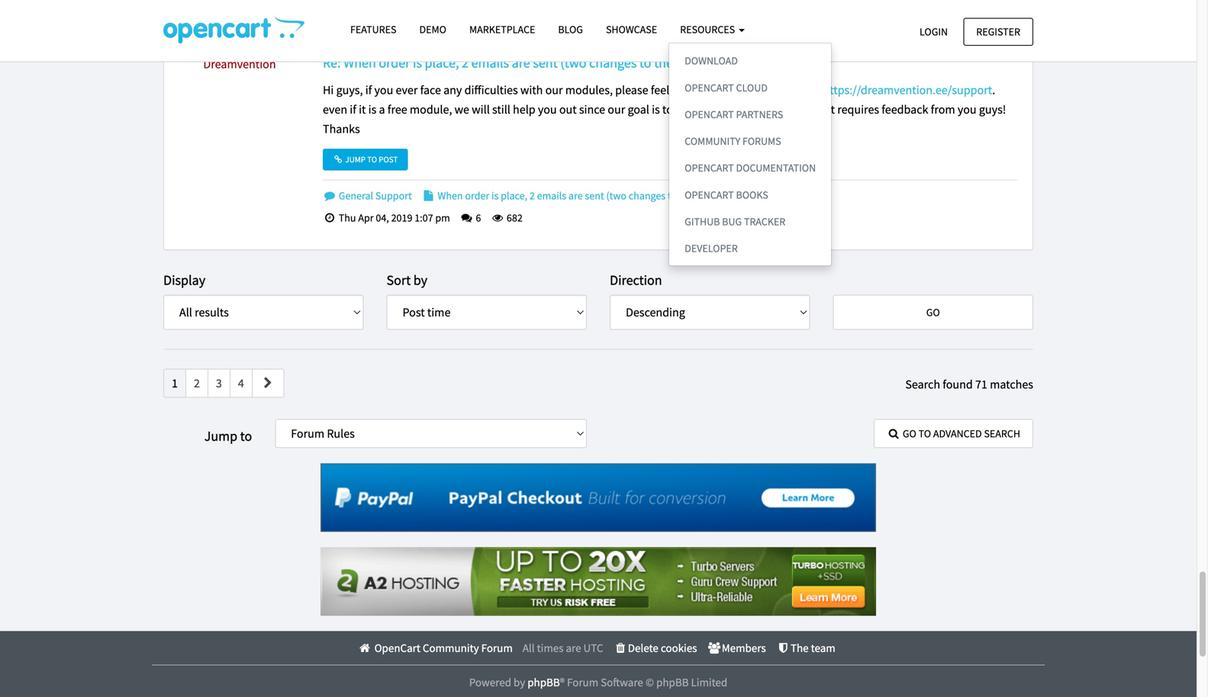 Task type: describe. For each thing, give the bounding box(es) containing it.
community forums link
[[669, 128, 831, 155]]

0 vertical spatial status)
[[676, 54, 714, 71]]

login
[[920, 25, 948, 39]]

out
[[559, 102, 577, 117]]

.
[[992, 82, 995, 98]]

help
[[513, 102, 535, 117]]

guys!
[[979, 102, 1006, 117]]

modules,
[[565, 82, 613, 98]]

file image
[[422, 190, 435, 201]]

1 horizontal spatial (two
[[606, 189, 627, 202]]

difficulties
[[464, 82, 518, 98]]

by for sort
[[413, 272, 427, 289]]

documentation
[[736, 161, 816, 175]]

0 vertical spatial emails
[[471, 54, 509, 71]]

the team
[[791, 641, 835, 656]]

members
[[722, 641, 766, 656]]

sort
[[387, 272, 411, 289]]

1 horizontal spatial the
[[679, 189, 694, 202]]

is left "a"
[[368, 102, 376, 117]]

opencart cloud link
[[669, 74, 831, 101]]

when order is place, 2 emails are sent (two changes to the status) link
[[422, 189, 726, 202]]

delete cookies link
[[613, 641, 697, 656]]

powered
[[469, 676, 511, 690]]

found
[[943, 377, 973, 392]]

books
[[736, 188, 768, 202]]

opencart books
[[685, 188, 768, 202]]

search image
[[887, 428, 901, 439]]

2 horizontal spatial our
[[748, 82, 765, 98]]

shield image
[[776, 643, 791, 654]]

direction
[[610, 272, 662, 289]]

general
[[339, 189, 373, 202]]

1 phpbb from the left
[[527, 676, 560, 690]]

bug
[[722, 215, 742, 228]]

1 horizontal spatial free
[[672, 82, 692, 98]]

paypal payment gateway image
[[321, 464, 876, 532]]

1
[[172, 376, 178, 391]]

menu bar containing opencart community forum
[[159, 632, 1033, 665]]

go to advanced search
[[901, 427, 1020, 441]]

2 button
[[185, 369, 208, 398]]

2 phpbb from the left
[[656, 676, 689, 690]]

when order is place, 2 emails are sent (two changes to the status)
[[435, 189, 726, 202]]

04,
[[376, 211, 389, 225]]

developer link
[[669, 235, 831, 262]]

jump for jump to post
[[345, 154, 366, 165]]

github bug tracker
[[685, 215, 785, 228]]

opencart for opencart documentation
[[685, 161, 734, 175]]

partners
[[736, 108, 783, 121]]

blog
[[558, 23, 583, 36]]

requires
[[837, 102, 879, 117]]

it
[[359, 102, 366, 117]]

1 horizontal spatial emails
[[537, 189, 566, 202]]

dreamvention link
[[203, 56, 276, 72]]

we
[[455, 102, 469, 117]]

jump for jump to
[[204, 428, 237, 445]]

module,
[[410, 102, 452, 117]]

0 vertical spatial when
[[343, 54, 376, 71]]

0 horizontal spatial free
[[387, 102, 407, 117]]

opencart community forum
[[372, 641, 513, 656]]

3 button
[[208, 369, 230, 398]]

0 vertical spatial changes
[[589, 54, 637, 71]]

71
[[975, 377, 987, 392]]

to up the hi guys, if you ever face any difficulties with our modules, please feel free to contact our support at https://dreamvention.ee/support
[[639, 54, 651, 71]]

0 vertical spatial are
[[512, 54, 530, 71]]

by for powered
[[514, 676, 525, 690]]

from
[[931, 102, 955, 117]]

to down 4
[[240, 428, 252, 445]]

support
[[768, 82, 808, 98]]

replies image
[[460, 213, 474, 223]]

the team link
[[776, 641, 835, 656]]

®
[[560, 676, 565, 690]]

1 vertical spatial status)
[[696, 189, 726, 202]]

1 vertical spatial order
[[465, 189, 489, 202]]

since
[[579, 102, 605, 117]]

2019
[[391, 211, 412, 225]]

delete
[[628, 641, 658, 656]]

0 horizontal spatial place,
[[425, 54, 459, 71]]

to inside . even if it is a free module, we will still help you out since our goal is to make module bug free and that requires feedback from you guys! thanks
[[662, 102, 673, 117]]

chain image
[[333, 155, 344, 164]]

0 horizontal spatial you
[[374, 82, 393, 98]]

please
[[615, 82, 648, 98]]

opencart community forum link
[[357, 641, 513, 656]]

trash image
[[613, 643, 628, 654]]

goal
[[628, 102, 649, 117]]

6
[[474, 211, 481, 225]]

if for even
[[350, 102, 356, 117]]

community forums
[[685, 134, 781, 148]]

1:07
[[415, 211, 433, 225]]

1 horizontal spatial community
[[685, 134, 740, 148]]

clock o image
[[323, 213, 337, 223]]

. even if it is a free module, we will still help you out since our goal is to make module bug free and that requires feedback from you guys! thanks
[[323, 82, 1006, 137]]

opencart for opencart cloud
[[685, 81, 734, 94]]

is up the 'ever'
[[413, 54, 422, 71]]

2 horizontal spatial you
[[958, 102, 977, 117]]

thanks
[[323, 122, 360, 137]]

1 horizontal spatial 2
[[462, 54, 469, 71]]

hi guys, if you ever face any difficulties with our modules, please feel free to contact our support at https://dreamvention.ee/support
[[323, 82, 992, 98]]

with
[[520, 82, 543, 98]]

cloud
[[736, 81, 768, 94]]

jump to post link
[[323, 149, 408, 170]]

jump to
[[204, 428, 252, 445]]

resources
[[680, 23, 737, 36]]

0 vertical spatial sent
[[533, 54, 558, 71]]

login link
[[907, 18, 961, 46]]

features link
[[339, 16, 408, 43]]

phpbb link
[[527, 676, 560, 690]]

times
[[537, 641, 564, 656]]

bug
[[748, 102, 767, 117]]

opencart for opencart books
[[685, 188, 734, 202]]

advanced
[[933, 427, 982, 441]]

comment image
[[323, 190, 337, 201]]

to left the opencart books
[[668, 189, 677, 202]]

search found 71 matches
[[905, 377, 1033, 392]]

to inside jump to post link
[[367, 154, 377, 165]]

tracker
[[744, 215, 785, 228]]

home image
[[357, 643, 372, 654]]



Task type: vqa. For each thing, say whether or not it's contained in the screenshot.
rightmost sent
yes



Task type: locate. For each thing, give the bounding box(es) containing it.
will
[[472, 102, 490, 117]]

when
[[343, 54, 376, 71], [438, 189, 463, 202]]

0 horizontal spatial community
[[423, 641, 479, 656]]

4
[[238, 376, 244, 391]]

opencart for opencart community forum
[[374, 641, 420, 656]]

is right goal
[[652, 102, 660, 117]]

1 horizontal spatial order
[[465, 189, 489, 202]]

opencart books link
[[669, 181, 831, 208]]

still
[[492, 102, 510, 117]]

search
[[984, 427, 1020, 441]]

a
[[379, 102, 385, 117]]

by inside footer
[[514, 676, 525, 690]]

are
[[512, 54, 530, 71], [568, 189, 583, 202], [566, 641, 581, 656]]

download link
[[669, 47, 831, 74]]

all
[[523, 641, 535, 656]]

0 horizontal spatial (two
[[560, 54, 586, 71]]

3
[[216, 376, 222, 391]]

team
[[811, 641, 835, 656]]

0 horizontal spatial forum
[[481, 641, 513, 656]]

changes
[[589, 54, 637, 71], [629, 189, 666, 202]]

if for guys,
[[365, 82, 372, 98]]

0 vertical spatial 2
[[462, 54, 469, 71]]

developer
[[685, 242, 738, 255]]

2
[[462, 54, 469, 71], [530, 189, 535, 202], [194, 376, 200, 391]]

showcase link
[[594, 16, 669, 43]]

if inside . even if it is a free module, we will still help you out since our goal is to make module bug free and that requires feedback from you guys! thanks
[[350, 102, 356, 117]]

that
[[814, 102, 835, 117]]

0 horizontal spatial jump
[[204, 428, 237, 445]]

sort by
[[387, 272, 427, 289]]

opencart partners link
[[669, 101, 831, 128]]

forums
[[742, 134, 781, 148]]

opencart documentation
[[685, 161, 816, 175]]

module
[[706, 102, 745, 117]]

phpbb right ©
[[656, 676, 689, 690]]

forum
[[481, 641, 513, 656], [567, 676, 598, 690]]

is up the views image
[[491, 189, 499, 202]]

contact
[[707, 82, 745, 98]]

forum left all
[[481, 641, 513, 656]]

face
[[420, 82, 441, 98]]

2 vertical spatial are
[[566, 641, 581, 656]]

1 vertical spatial 2
[[530, 189, 535, 202]]

views image
[[491, 213, 505, 223]]

https://dreamvention.ee/support
[[823, 82, 992, 98]]

is
[[413, 54, 422, 71], [368, 102, 376, 117], [652, 102, 660, 117], [491, 189, 499, 202]]

by left phpbb link
[[514, 676, 525, 690]]

to down feel
[[662, 102, 673, 117]]

register
[[976, 25, 1020, 39]]

blog link
[[547, 16, 594, 43]]

the up feel
[[654, 54, 673, 71]]

our right the with
[[545, 82, 563, 98]]

order up 6
[[465, 189, 489, 202]]

you up "a"
[[374, 82, 393, 98]]

if
[[365, 82, 372, 98], [350, 102, 356, 117]]

0 vertical spatial jump
[[345, 154, 366, 165]]

hi
[[323, 82, 334, 98]]

1 horizontal spatial phpbb
[[656, 676, 689, 690]]

1 horizontal spatial by
[[514, 676, 525, 690]]

re: when order is place, 2 emails are sent (two changes to the status)
[[323, 54, 714, 71]]

2 inside "2" button
[[194, 376, 200, 391]]

when right re:
[[343, 54, 376, 71]]

opencart up github
[[685, 188, 734, 202]]

opencart inside 'link'
[[685, 188, 734, 202]]

1 horizontal spatial you
[[538, 102, 557, 117]]

a2 hosting image
[[321, 548, 876, 616]]

if right guys,
[[365, 82, 372, 98]]

0 horizontal spatial emails
[[471, 54, 509, 71]]

1 vertical spatial place,
[[501, 189, 527, 202]]

1 horizontal spatial when
[[438, 189, 463, 202]]

matches
[[990, 377, 1033, 392]]

opencart
[[685, 81, 734, 94], [685, 108, 734, 121], [685, 161, 734, 175], [685, 188, 734, 202], [374, 641, 420, 656]]

2 horizontal spatial free
[[770, 102, 790, 117]]

opencart for opencart partners
[[685, 108, 734, 121]]

marketplace link
[[458, 16, 547, 43]]

guys,
[[336, 82, 363, 98]]

0 horizontal spatial when
[[343, 54, 376, 71]]

0 horizontal spatial order
[[379, 54, 410, 71]]

0 horizontal spatial sent
[[533, 54, 558, 71]]

status) up github
[[696, 189, 726, 202]]

by right sort
[[413, 272, 427, 289]]

jump down 3 button
[[204, 428, 237, 445]]

place, up 682 on the top of page
[[501, 189, 527, 202]]

any
[[443, 82, 462, 98]]

free up make
[[672, 82, 692, 98]]

opencart documentation link
[[669, 155, 831, 181]]

pm
[[435, 211, 450, 225]]

you left out
[[538, 102, 557, 117]]

2 horizontal spatial 2
[[530, 189, 535, 202]]

search
[[905, 377, 940, 392]]

go
[[903, 427, 916, 441]]

to inside go to advanced search link
[[919, 427, 931, 441]]

free right "a"
[[387, 102, 407, 117]]

group image
[[707, 643, 722, 654]]

display
[[163, 272, 205, 289]]

menu bar
[[159, 632, 1033, 665]]

members link
[[707, 641, 766, 656]]

general support link
[[323, 189, 412, 202]]

dreamvention
[[203, 56, 276, 72]]

status) down resources
[[676, 54, 714, 71]]

community up 'powered' on the bottom of the page
[[423, 641, 479, 656]]

footer containing opencart community forum
[[0, 632, 1197, 698]]

opencart right home image
[[374, 641, 420, 656]]

0 horizontal spatial 2
[[194, 376, 200, 391]]

0 vertical spatial by
[[413, 272, 427, 289]]

when right file 'icon'
[[438, 189, 463, 202]]

support
[[375, 189, 412, 202]]

0 horizontal spatial if
[[350, 102, 356, 117]]

opencart down contact
[[685, 108, 734, 121]]

chevron right image
[[260, 378, 276, 390]]

footer
[[0, 632, 1197, 698]]

2 vertical spatial 2
[[194, 376, 200, 391]]

1 horizontal spatial place,
[[501, 189, 527, 202]]

opencart down 'download'
[[685, 81, 734, 94]]

features
[[350, 23, 396, 36]]

our left goal
[[608, 102, 625, 117]]

jump right chain icon
[[345, 154, 366, 165]]

feel
[[651, 82, 669, 98]]

0 horizontal spatial by
[[413, 272, 427, 289]]

to up make
[[694, 82, 705, 98]]

1 vertical spatial (two
[[606, 189, 627, 202]]

0 horizontal spatial our
[[545, 82, 563, 98]]

place, up any
[[425, 54, 459, 71]]

4 button
[[230, 369, 252, 398]]

limited
[[691, 676, 727, 690]]

our inside . even if it is a free module, we will still help you out since our goal is to make module bug free and that requires feedback from you guys! thanks
[[608, 102, 625, 117]]

re: when order is place, 2 emails are sent (two changes to the status) link
[[323, 54, 714, 71]]

the up github
[[679, 189, 694, 202]]

0 vertical spatial the
[[654, 54, 673, 71]]

delete cookies
[[628, 641, 697, 656]]

opencart up the opencart books
[[685, 161, 734, 175]]

1 vertical spatial forum
[[567, 676, 598, 690]]

forum right ®
[[567, 676, 598, 690]]

1 vertical spatial if
[[350, 102, 356, 117]]

1 horizontal spatial forum
[[567, 676, 598, 690]]

resources link
[[669, 16, 756, 43]]

you right "from"
[[958, 102, 977, 117]]

0 vertical spatial (two
[[560, 54, 586, 71]]

are inside menu bar
[[566, 641, 581, 656]]

opencart cloud
[[685, 81, 768, 94]]

showcase
[[606, 23, 657, 36]]

0 vertical spatial place,
[[425, 54, 459, 71]]

if left it
[[350, 102, 356, 117]]

1 horizontal spatial sent
[[585, 189, 604, 202]]

powered by phpbb ® forum software © phpbb limited
[[469, 676, 727, 690]]

our up bug
[[748, 82, 765, 98]]

682
[[505, 211, 523, 225]]

github
[[685, 215, 720, 228]]

0 horizontal spatial the
[[654, 54, 673, 71]]

1 vertical spatial community
[[423, 641, 479, 656]]

order up the 'ever'
[[379, 54, 410, 71]]

0 vertical spatial forum
[[481, 641, 513, 656]]

1 vertical spatial are
[[568, 189, 583, 202]]

1 vertical spatial changes
[[629, 189, 666, 202]]

1 vertical spatial jump
[[204, 428, 237, 445]]

thu apr 04, 2019 1:07 pm
[[337, 211, 450, 225]]

marketplace
[[469, 23, 535, 36]]

1 vertical spatial by
[[514, 676, 525, 690]]

go to advanced search link
[[874, 419, 1033, 449]]

1 vertical spatial the
[[679, 189, 694, 202]]

0 horizontal spatial phpbb
[[527, 676, 560, 690]]

free
[[672, 82, 692, 98], [387, 102, 407, 117], [770, 102, 790, 117]]

opencart inside menu bar
[[374, 641, 420, 656]]

community down module
[[685, 134, 740, 148]]

free down support
[[770, 102, 790, 117]]

1 vertical spatial when
[[438, 189, 463, 202]]

to right go
[[919, 427, 931, 441]]

apr
[[358, 211, 374, 225]]

to
[[639, 54, 651, 71], [694, 82, 705, 98], [662, 102, 673, 117], [367, 154, 377, 165], [668, 189, 677, 202], [919, 427, 931, 441], [240, 428, 252, 445]]

phpbb down times
[[527, 676, 560, 690]]

1 vertical spatial emails
[[537, 189, 566, 202]]

1 vertical spatial sent
[[585, 189, 604, 202]]

0 vertical spatial if
[[365, 82, 372, 98]]

utc
[[583, 641, 603, 656]]

our
[[545, 82, 563, 98], [748, 82, 765, 98], [608, 102, 625, 117]]

and
[[792, 102, 812, 117]]

opencart partners
[[685, 108, 783, 121]]

community inside menu bar
[[423, 641, 479, 656]]

all times are utc
[[523, 641, 603, 656]]

1 horizontal spatial our
[[608, 102, 625, 117]]

download
[[685, 54, 738, 68]]

to left post
[[367, 154, 377, 165]]

1 horizontal spatial jump
[[345, 154, 366, 165]]

0 vertical spatial community
[[685, 134, 740, 148]]

https://dreamvention.ee/support link
[[823, 82, 992, 98]]

1 horizontal spatial if
[[365, 82, 372, 98]]

None submit
[[833, 295, 1033, 330]]

0 vertical spatial order
[[379, 54, 410, 71]]



